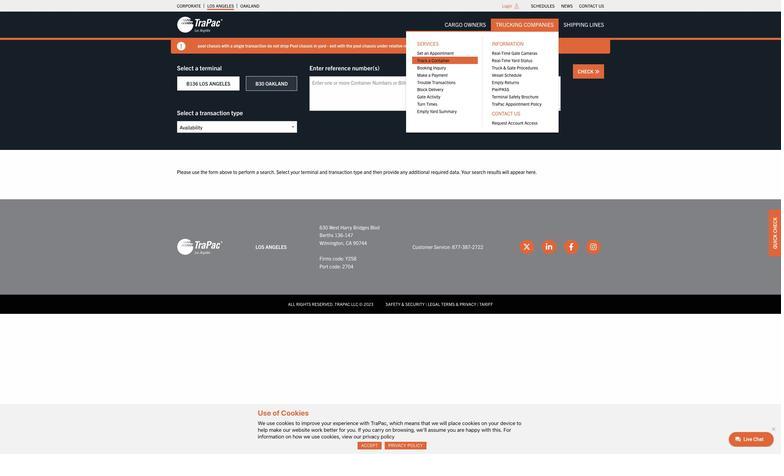Task type: describe. For each thing, give the bounding box(es) containing it.
empty returns link
[[487, 79, 553, 86]]

information
[[258, 434, 284, 440]]

west
[[329, 224, 339, 231]]

view
[[342, 434, 352, 440]]

set an appointment track a container booking inquiry make a payment trouble transactions block delivery gate activity turn times empty yard summary
[[417, 50, 457, 114]]

147
[[345, 232, 353, 238]]

reference
[[325, 64, 351, 72]]

browsing,
[[393, 427, 415, 434]]

oakland link
[[240, 2, 260, 10]]

0 vertical spatial los angeles
[[207, 3, 234, 9]]

shipping
[[564, 21, 588, 28]]

us inside menu item
[[514, 110, 521, 117]]

877-
[[452, 244, 462, 250]]

2 horizontal spatial your
[[489, 421, 499, 427]]

©
[[359, 302, 363, 307]]

information menu item
[[487, 38, 553, 108]]

improve
[[302, 421, 320, 427]]

2 time from the top
[[501, 58, 511, 63]]

menu for information
[[487, 50, 553, 108]]

los angeles image for "footer" containing 630 west harry bridges blvd
[[177, 239, 223, 256]]

services link
[[412, 38, 478, 50]]

safety inside real-time gate cameras real-time yard status truck & gate procedures vessel schedule empty returns pierpass terminal safety brochure trapac appointment policy
[[509, 94, 521, 100]]

make a payment link
[[412, 71, 478, 79]]

1 cookies from the left
[[276, 421, 294, 427]]

harry
[[340, 224, 352, 231]]

firms
[[320, 256, 331, 262]]

1 vertical spatial angeles
[[209, 81, 230, 87]]

2 horizontal spatial use
[[312, 434, 320, 440]]

if
[[358, 427, 361, 434]]

2 horizontal spatial on
[[481, 421, 487, 427]]

with left this.
[[481, 427, 491, 434]]

provide
[[383, 169, 399, 175]]

2 / from the left
[[468, 43, 469, 48]]

login link
[[502, 3, 512, 9]]

exit
[[330, 43, 336, 48]]

pop20
[[437, 43, 450, 48]]

2 and from the left
[[364, 169, 372, 175]]

number
[[418, 43, 432, 48]]

privacy policy
[[388, 444, 423, 449]]

1 you from the left
[[362, 427, 371, 434]]

select for select a terminal
[[177, 64, 194, 72]]

pierpass
[[492, 87, 509, 92]]

make
[[417, 72, 427, 78]]

with right exit
[[337, 43, 345, 48]]

1 horizontal spatial &
[[456, 302, 459, 307]]

0 vertical spatial we
[[432, 421, 438, 427]]

firms code:  y258 port code:  2704
[[320, 256, 357, 270]]

1 pool from the left
[[198, 43, 206, 48]]

2 horizontal spatial to
[[517, 421, 521, 427]]

1 horizontal spatial transaction
[[245, 43, 266, 48]]

a right make
[[428, 72, 431, 78]]

banner containing cargo owners
[[0, 12, 781, 133]]

2722
[[472, 244, 483, 250]]

0 horizontal spatial oakland
[[240, 3, 260, 9]]

0 horizontal spatial your
[[291, 169, 300, 175]]

cookies,
[[321, 434, 341, 440]]

select a transaction type
[[177, 109, 243, 117]]

Enter reference number(s) text field
[[310, 76, 561, 111]]

0 horizontal spatial transaction
[[200, 109, 230, 117]]

pop45
[[470, 43, 483, 48]]

customer
[[413, 244, 433, 250]]

b30
[[255, 81, 264, 87]]

0 vertical spatial angeles
[[216, 3, 234, 9]]

payment
[[432, 72, 448, 78]]

privacy
[[363, 434, 380, 440]]

with left single
[[221, 43, 229, 48]]

not
[[273, 43, 279, 48]]

0 horizontal spatial &
[[402, 302, 404, 307]]

trucking companies link
[[491, 19, 559, 31]]

any
[[400, 169, 408, 175]]

in
[[314, 43, 317, 48]]

1 horizontal spatial on
[[385, 427, 391, 434]]

with up if
[[360, 421, 370, 427]]

1 and from the left
[[320, 169, 328, 175]]

2 vertical spatial transaction
[[329, 169, 352, 175]]

2 - from the left
[[433, 43, 435, 48]]

status
[[521, 58, 533, 63]]

set
[[417, 50, 423, 56]]

1 horizontal spatial us
[[599, 3, 604, 9]]

legal
[[428, 302, 440, 307]]

track a container menu item
[[412, 57, 478, 64]]

2 cookies from the left
[[462, 421, 480, 427]]

0 horizontal spatial use
[[192, 169, 200, 175]]

a down b136 at left top
[[195, 109, 198, 117]]

cargo
[[445, 21, 463, 28]]

0 vertical spatial type
[[231, 109, 243, 117]]

1 vertical spatial terminal
[[301, 169, 318, 175]]

help
[[258, 427, 268, 434]]

appointment inside set an appointment track a container booking inquiry make a payment trouble transactions block delivery gate activity turn times empty yard summary
[[430, 50, 454, 56]]

0 horizontal spatial to
[[233, 169, 237, 175]]

shipping lines
[[564, 21, 604, 28]]

additional
[[409, 169, 430, 175]]

1 vertical spatial our
[[354, 434, 361, 440]]

1 horizontal spatial contact us link
[[579, 2, 604, 10]]

cargo owners link
[[440, 19, 491, 31]]

1 - from the left
[[327, 43, 329, 48]]

1 vertical spatial we
[[304, 434, 310, 440]]

0 horizontal spatial policy
[[408, 444, 423, 449]]

schedules link
[[531, 2, 555, 10]]

safety & security | legal terms & privacy | tariff
[[386, 302, 493, 307]]

drop
[[280, 43, 289, 48]]

trucking companies menu item
[[406, 19, 559, 133]]

corporate
[[177, 3, 201, 9]]

owners
[[464, 21, 486, 28]]

delivery
[[429, 87, 443, 92]]

footer containing 630 west harry bridges blvd
[[0, 199, 781, 314]]

bridges
[[353, 224, 369, 231]]

contact inside menu item
[[492, 110, 513, 117]]

legal terms & privacy link
[[428, 302, 476, 307]]

0 horizontal spatial solid image
[[177, 42, 186, 51]]

release
[[404, 43, 417, 48]]

los inside los angeles link
[[207, 3, 215, 9]]

menu bar containing schedules
[[528, 2, 607, 10]]

assume
[[428, 427, 446, 434]]

block delivery link
[[412, 86, 478, 93]]

use
[[258, 409, 271, 418]]

services menu item
[[412, 38, 478, 115]]

schedules
[[531, 3, 555, 9]]

1 vertical spatial los
[[199, 81, 208, 87]]

booking
[[417, 65, 432, 71]]

search.
[[260, 169, 275, 175]]

empty inside real-time gate cameras real-time yard status truck & gate procedures vessel schedule empty returns pierpass terminal safety brochure trapac appointment policy
[[492, 80, 504, 85]]

all rights reserved. trapac llc © 2023
[[288, 302, 374, 307]]

trapac
[[492, 101, 505, 107]]

block
[[417, 87, 428, 92]]

check button
[[573, 64, 604, 79]]

136-
[[335, 232, 345, 238]]

menu bar containing cargo owners
[[406, 19, 609, 133]]

appointment inside real-time gate cameras real-time yard status truck & gate procedures vessel schedule empty returns pierpass terminal safety brochure trapac appointment policy
[[506, 101, 530, 107]]

0 vertical spatial privacy
[[460, 302, 476, 307]]

pool
[[290, 43, 298, 48]]

1 horizontal spatial to
[[296, 421, 300, 427]]

& inside real-time gate cameras real-time yard status truck & gate procedures vessel schedule empty returns pierpass terminal safety brochure trapac appointment policy
[[503, 65, 506, 71]]

cameras
[[521, 50, 538, 56]]

contact us menu item
[[487, 108, 553, 127]]

1 vertical spatial gate
[[507, 65, 516, 71]]

login
[[502, 3, 512, 9]]

cargo owners
[[445, 21, 486, 28]]

select a terminal
[[177, 64, 222, 72]]

2704
[[342, 264, 354, 270]]

1 horizontal spatial your
[[321, 421, 332, 427]]

wilmington,
[[320, 240, 345, 246]]

2 vertical spatial select
[[276, 169, 290, 175]]

happy
[[466, 427, 480, 434]]

blvd
[[370, 224, 380, 231]]

a left search.
[[256, 169, 259, 175]]



Task type: vqa. For each thing, say whether or not it's contained in the screenshot.
the leftmost los angeles
yes



Task type: locate. For each thing, give the bounding box(es) containing it.
of
[[273, 409, 280, 418]]

& right terms
[[456, 302, 459, 307]]

gate
[[512, 50, 520, 56], [507, 65, 516, 71], [417, 94, 426, 100]]

appointment up "container"
[[430, 50, 454, 56]]

-
[[327, 43, 329, 48], [433, 43, 435, 48]]

cookies up happy
[[462, 421, 480, 427]]

0 horizontal spatial cookies
[[276, 421, 294, 427]]

1 horizontal spatial safety
[[509, 94, 521, 100]]

1 horizontal spatial type
[[354, 169, 363, 175]]

1 horizontal spatial appointment
[[506, 101, 530, 107]]

0 vertical spatial terminal
[[200, 64, 222, 72]]

0 horizontal spatial -
[[327, 43, 329, 48]]

empty inside set an appointment track a container booking inquiry make a payment trouble transactions block delivery gate activity turn times empty yard summary
[[417, 109, 429, 114]]

required
[[431, 169, 449, 175]]

1 horizontal spatial check
[[772, 218, 778, 234]]

los angeles inside "footer"
[[256, 244, 287, 250]]

device
[[500, 421, 516, 427]]

your up better
[[321, 421, 332, 427]]

2 los angeles image from the top
[[177, 239, 223, 256]]

menu containing real-time gate cameras
[[487, 50, 553, 108]]

enter
[[310, 64, 324, 72]]

630 west harry bridges blvd berths 136-147 wilmington, ca 90744
[[320, 224, 380, 246]]

terminal
[[200, 64, 222, 72], [301, 169, 318, 175]]

2 chassis from the left
[[299, 43, 313, 48]]

use down work
[[312, 434, 320, 440]]

contact us for bottom contact us link
[[492, 110, 521, 117]]

pool up select a terminal
[[198, 43, 206, 48]]

1 vertical spatial transaction
[[200, 109, 230, 117]]

privacy down policy
[[388, 444, 406, 449]]

security
[[405, 302, 425, 307]]

safety left security
[[386, 302, 401, 307]]

that
[[421, 421, 430, 427]]

2 you from the left
[[447, 427, 456, 434]]

request account access
[[492, 120, 538, 126]]

1 vertical spatial select
[[177, 109, 194, 117]]

3 chassis from the left
[[362, 43, 376, 48]]

trucking companies
[[496, 21, 554, 28]]

will up assume
[[440, 421, 447, 427]]

2 horizontal spatial transaction
[[329, 169, 352, 175]]

gate up real-time yard status link
[[512, 50, 520, 56]]

0 vertical spatial solid image
[[177, 42, 186, 51]]

0 horizontal spatial pool
[[198, 43, 206, 48]]

real- up truck
[[492, 58, 501, 63]]

0 vertical spatial use
[[192, 169, 200, 175]]

relative
[[389, 43, 403, 48]]

1 vertical spatial contact us
[[492, 110, 521, 117]]

times
[[426, 101, 438, 107]]

menu containing services
[[406, 31, 559, 133]]

to up website
[[296, 421, 300, 427]]

0 vertical spatial oakland
[[240, 3, 260, 9]]

0 horizontal spatial our
[[283, 427, 291, 434]]

1 horizontal spatial and
[[364, 169, 372, 175]]

tariff link
[[480, 302, 493, 307]]

0 horizontal spatial contact
[[492, 110, 513, 117]]

activity
[[427, 94, 441, 100]]

los angeles image inside "footer"
[[177, 239, 223, 256]]

0 horizontal spatial |
[[426, 302, 427, 307]]

gate up 'turn'
[[417, 94, 426, 100]]

1 vertical spatial los angeles
[[256, 244, 287, 250]]

1 vertical spatial yard
[[430, 109, 438, 114]]

y258
[[345, 256, 357, 262]]

1 vertical spatial policy
[[408, 444, 423, 449]]

transactions
[[432, 80, 456, 85]]

0 horizontal spatial contact us link
[[487, 108, 553, 119]]

single
[[234, 43, 244, 48]]

policy
[[381, 434, 395, 440]]

contact us up lines
[[579, 3, 604, 9]]

& right truck
[[503, 65, 506, 71]]

contact us link up account
[[487, 108, 553, 119]]

1 vertical spatial oakland
[[265, 81, 288, 87]]

solid image inside check button
[[595, 69, 600, 74]]

1 horizontal spatial policy
[[531, 101, 542, 107]]

type
[[231, 109, 243, 117], [354, 169, 363, 175]]

387-
[[462, 244, 472, 250]]

2 pool from the left
[[353, 43, 361, 48]]

trapac,
[[371, 421, 388, 427]]

yard
[[318, 43, 326, 48]]

0 horizontal spatial los angeles
[[207, 3, 234, 9]]

no image
[[771, 427, 777, 433]]

1 vertical spatial appointment
[[506, 101, 530, 107]]

a up b136 at left top
[[195, 64, 198, 72]]

contact us for the rightmost contact us link
[[579, 3, 604, 9]]

gate activity link
[[412, 93, 478, 100]]

oakland right b30
[[265, 81, 288, 87]]

means
[[404, 421, 420, 427]]

contact up request
[[492, 110, 513, 117]]

1 vertical spatial solid image
[[595, 69, 600, 74]]

read
[[493, 43, 504, 49]]

contact
[[579, 3, 598, 9], [492, 110, 513, 117]]

1 horizontal spatial contact us
[[579, 3, 604, 9]]

0 horizontal spatial empty
[[417, 109, 429, 114]]

code: right port
[[330, 264, 341, 270]]

a right track
[[429, 58, 431, 63]]

oakland
[[240, 3, 260, 9], [265, 81, 288, 87]]

1 vertical spatial privacy
[[388, 444, 406, 449]]

search
[[472, 169, 486, 175]]

brochure
[[522, 94, 539, 100]]

please
[[177, 169, 191, 175]]

better
[[324, 427, 338, 434]]

1 horizontal spatial los angeles
[[256, 244, 287, 250]]

menu for trucking companies
[[406, 31, 559, 133]]

1 horizontal spatial the
[[346, 43, 352, 48]]

data.
[[450, 169, 460, 175]]

1 horizontal spatial cookies
[[462, 421, 480, 427]]

website
[[292, 427, 310, 434]]

1 horizontal spatial terminal
[[301, 169, 318, 175]]

a left single
[[230, 43, 233, 48]]

0 vertical spatial us
[[599, 3, 604, 9]]

0 horizontal spatial check
[[578, 68, 595, 74]]

menu
[[406, 31, 559, 133], [412, 50, 478, 115], [487, 50, 553, 108]]

for
[[339, 427, 346, 434]]

terminal safety brochure link
[[487, 93, 553, 100]]

services
[[417, 41, 439, 47]]

container
[[432, 58, 450, 63]]

we'll
[[416, 427, 427, 434]]

code: up the 2704
[[333, 256, 344, 262]]

0 horizontal spatial type
[[231, 109, 243, 117]]

1 vertical spatial real-
[[492, 58, 501, 63]]

0 horizontal spatial on
[[286, 434, 291, 440]]

/ left pop45
[[468, 43, 469, 48]]

| left "legal"
[[426, 302, 427, 307]]

the right exit
[[346, 43, 352, 48]]

use right "please"
[[192, 169, 200, 175]]

1 time from the top
[[501, 50, 511, 56]]

solid image
[[177, 42, 186, 51], [595, 69, 600, 74]]

your
[[461, 169, 471, 175]]

1 vertical spatial time
[[501, 58, 511, 63]]

/ left pop40
[[451, 43, 452, 48]]

you down place
[[447, 427, 456, 434]]

your right search.
[[291, 169, 300, 175]]

contact us
[[579, 3, 604, 9], [492, 110, 521, 117]]

0 horizontal spatial /
[[451, 43, 452, 48]]

gate up the schedule
[[507, 65, 516, 71]]

we down website
[[304, 434, 310, 440]]

menu containing set an appointment
[[412, 50, 478, 115]]

on left how
[[286, 434, 291, 440]]

1 vertical spatial los angeles image
[[177, 239, 223, 256]]

1 vertical spatial type
[[354, 169, 363, 175]]

select up b136 at left top
[[177, 64, 194, 72]]

chassis left under
[[362, 43, 376, 48]]

contact us link
[[579, 2, 604, 10], [487, 108, 553, 119]]

0 vertical spatial gate
[[512, 50, 520, 56]]

our down if
[[354, 434, 361, 440]]

we up assume
[[432, 421, 438, 427]]

trouble
[[417, 80, 431, 85]]

1 vertical spatial the
[[201, 169, 207, 175]]

trapac appointment policy link
[[487, 100, 553, 108]]

los angeles image for banner containing cargo owners
[[177, 16, 223, 33]]

use up make
[[267, 421, 275, 427]]

number(s)
[[352, 64, 380, 72]]

yard inside real-time gate cameras real-time yard status truck & gate procedures vessel schedule empty returns pierpass terminal safety brochure trapac appointment policy
[[512, 58, 520, 63]]

1 real- from the top
[[492, 50, 501, 56]]

2 vertical spatial los
[[256, 244, 264, 250]]

select right search.
[[276, 169, 290, 175]]

angeles
[[216, 3, 234, 9], [209, 81, 230, 87], [266, 244, 287, 250]]

2 | from the left
[[477, 302, 479, 307]]

for
[[504, 427, 511, 434]]

1 | from the left
[[426, 302, 427, 307]]

1 horizontal spatial we
[[432, 421, 438, 427]]

1 horizontal spatial chassis
[[299, 43, 313, 48]]

| left the tariff link
[[477, 302, 479, 307]]

0 horizontal spatial yard
[[430, 109, 438, 114]]

llc
[[351, 302, 358, 307]]

1 horizontal spatial |
[[477, 302, 479, 307]]

contact us link up lines
[[579, 2, 604, 10]]

oakland right los angeles link
[[240, 3, 260, 9]]

menu for services
[[412, 50, 478, 115]]

empty down 'turn'
[[417, 109, 429, 114]]

0 vertical spatial time
[[501, 50, 511, 56]]

0 vertical spatial contact
[[579, 3, 598, 9]]

quick
[[772, 235, 778, 249]]

1 horizontal spatial /
[[468, 43, 469, 48]]

check inside check button
[[578, 68, 595, 74]]

0 horizontal spatial terminal
[[200, 64, 222, 72]]

select for select a transaction type
[[177, 109, 194, 117]]

cookies up make
[[276, 421, 294, 427]]

1 horizontal spatial use
[[267, 421, 275, 427]]

to right 'device'
[[517, 421, 521, 427]]

1 vertical spatial code:
[[330, 264, 341, 270]]

real-time yard status link
[[487, 57, 553, 64]]

0 horizontal spatial the
[[201, 169, 207, 175]]

0 vertical spatial contact us
[[579, 3, 604, 9]]

b136 los angeles
[[186, 81, 230, 87]]

set an appointment link
[[412, 50, 478, 57]]

yard up truck & gate procedures link at the right
[[512, 58, 520, 63]]

1 horizontal spatial empty
[[492, 80, 504, 85]]

1 horizontal spatial you
[[447, 427, 456, 434]]

check inside quick check link
[[772, 218, 778, 234]]

returns
[[505, 80, 519, 85]]

and
[[320, 169, 328, 175], [364, 169, 372, 175]]

with
[[221, 43, 229, 48], [337, 43, 345, 48], [360, 421, 370, 427], [481, 427, 491, 434]]

schedule
[[505, 72, 522, 78]]

us up account
[[514, 110, 521, 117]]

information
[[492, 41, 524, 47]]

us up lines
[[599, 3, 604, 9]]

banner
[[0, 12, 781, 133]]

place
[[448, 421, 461, 427]]

request account access link
[[487, 119, 553, 127]]

1 horizontal spatial will
[[502, 169, 509, 175]]

the inside banner
[[346, 43, 352, 48]]

90744
[[353, 240, 367, 246]]

appointment down terminal safety brochure link
[[506, 101, 530, 107]]

- right number
[[433, 43, 435, 48]]

pop40
[[453, 43, 467, 48]]

0 horizontal spatial will
[[440, 421, 447, 427]]

carry
[[372, 427, 384, 434]]

1 vertical spatial use
[[267, 421, 275, 427]]

0 vertical spatial will
[[502, 169, 509, 175]]

time down information
[[501, 50, 511, 56]]

0 vertical spatial los angeles image
[[177, 16, 223, 33]]

0 vertical spatial our
[[283, 427, 291, 434]]

policy down brochure
[[531, 101, 542, 107]]

pool
[[198, 43, 206, 48], [353, 43, 361, 48]]

2 vertical spatial angeles
[[266, 244, 287, 250]]

yard down times
[[430, 109, 438, 114]]

appear
[[510, 169, 525, 175]]

0 horizontal spatial privacy
[[388, 444, 406, 449]]

1 horizontal spatial solid image
[[595, 69, 600, 74]]

on left 'device'
[[481, 421, 487, 427]]

privacy left the tariff link
[[460, 302, 476, 307]]

empty down vessel at the top of page
[[492, 80, 504, 85]]

track a container link
[[412, 57, 478, 64]]

truck & gate procedures link
[[487, 64, 553, 71]]

0 vertical spatial los
[[207, 3, 215, 9]]

1 chassis from the left
[[207, 43, 220, 48]]

chassis left in
[[299, 43, 313, 48]]

contact us up request
[[492, 110, 521, 117]]

& left security
[[402, 302, 404, 307]]

0 horizontal spatial us
[[514, 110, 521, 117]]

we
[[258, 421, 265, 427]]

0 vertical spatial appointment
[[430, 50, 454, 56]]

above
[[219, 169, 232, 175]]

accept
[[361, 444, 378, 449]]

1 / from the left
[[451, 43, 452, 48]]

quick check link
[[769, 210, 781, 257]]

select down b136 at left top
[[177, 109, 194, 117]]

time up truck
[[501, 58, 511, 63]]

to
[[233, 169, 237, 175], [296, 421, 300, 427], [517, 421, 521, 427]]

the left form
[[201, 169, 207, 175]]

angeles inside "footer"
[[266, 244, 287, 250]]

trapac
[[335, 302, 350, 307]]

safety down pierpass link
[[509, 94, 521, 100]]

code:
[[333, 256, 344, 262], [330, 264, 341, 270]]

1 vertical spatial contact
[[492, 110, 513, 117]]

you
[[362, 427, 371, 434], [447, 427, 456, 434]]

2 real- from the top
[[492, 58, 501, 63]]

will inside use of cookies we use cookies to improve your experience with trapac, which means that we will place cookies on your device to help make our website work better for you. if you carry on browsing, we'll assume you are happy with this. for information on how we use cookies, view our privacy policy
[[440, 421, 447, 427]]

los angeles image inside banner
[[177, 16, 223, 33]]

contact us inside contact us link
[[492, 110, 521, 117]]

|
[[426, 302, 427, 307], [477, 302, 479, 307]]

our right make
[[283, 427, 291, 434]]

light image
[[515, 4, 519, 9]]

which
[[390, 421, 403, 427]]

contact up shipping lines
[[579, 3, 598, 9]]

you right if
[[362, 427, 371, 434]]

yard inside set an appointment track a container booking inquiry make a payment trouble transactions block delivery gate activity turn times empty yard summary
[[430, 109, 438, 114]]

1 vertical spatial empty
[[417, 109, 429, 114]]

footer
[[0, 199, 781, 314]]

safety inside "footer"
[[386, 302, 401, 307]]

gate inside set an appointment track a container booking inquiry make a payment trouble transactions block delivery gate activity turn times empty yard summary
[[417, 94, 426, 100]]

0 vertical spatial empty
[[492, 80, 504, 85]]

you.
[[347, 427, 357, 434]]

make
[[269, 427, 282, 434]]

policy inside real-time gate cameras real-time yard status truck & gate procedures vessel schedule empty returns pierpass terminal safety brochure trapac appointment policy
[[531, 101, 542, 107]]

information link
[[487, 38, 553, 50]]

0 vertical spatial on
[[481, 421, 487, 427]]

menu bar
[[528, 2, 607, 10], [406, 19, 609, 133]]

policy down we'll
[[408, 444, 423, 449]]

check
[[578, 68, 595, 74], [772, 218, 778, 234]]

0 vertical spatial yard
[[512, 58, 520, 63]]

2 horizontal spatial chassis
[[362, 43, 376, 48]]

pool up number(s)
[[353, 43, 361, 48]]

your up this.
[[489, 421, 499, 427]]

real- down read link
[[492, 50, 501, 56]]

- left exit
[[327, 43, 329, 48]]

0 vertical spatial code:
[[333, 256, 344, 262]]

on up policy
[[385, 427, 391, 434]]

los angeles image
[[177, 16, 223, 33], [177, 239, 223, 256]]

1 horizontal spatial -
[[433, 43, 435, 48]]

read link
[[489, 42, 507, 49]]

2 horizontal spatial &
[[503, 65, 506, 71]]

1 vertical spatial contact us link
[[487, 108, 553, 119]]

will right results
[[502, 169, 509, 175]]

on
[[481, 421, 487, 427], [385, 427, 391, 434], [286, 434, 291, 440]]

1 los angeles image from the top
[[177, 16, 223, 33]]

to right "above"
[[233, 169, 237, 175]]

0 horizontal spatial you
[[362, 427, 371, 434]]

turn times link
[[412, 100, 478, 108]]

0 vertical spatial policy
[[531, 101, 542, 107]]

chassis left single
[[207, 43, 220, 48]]

1 vertical spatial on
[[385, 427, 391, 434]]



